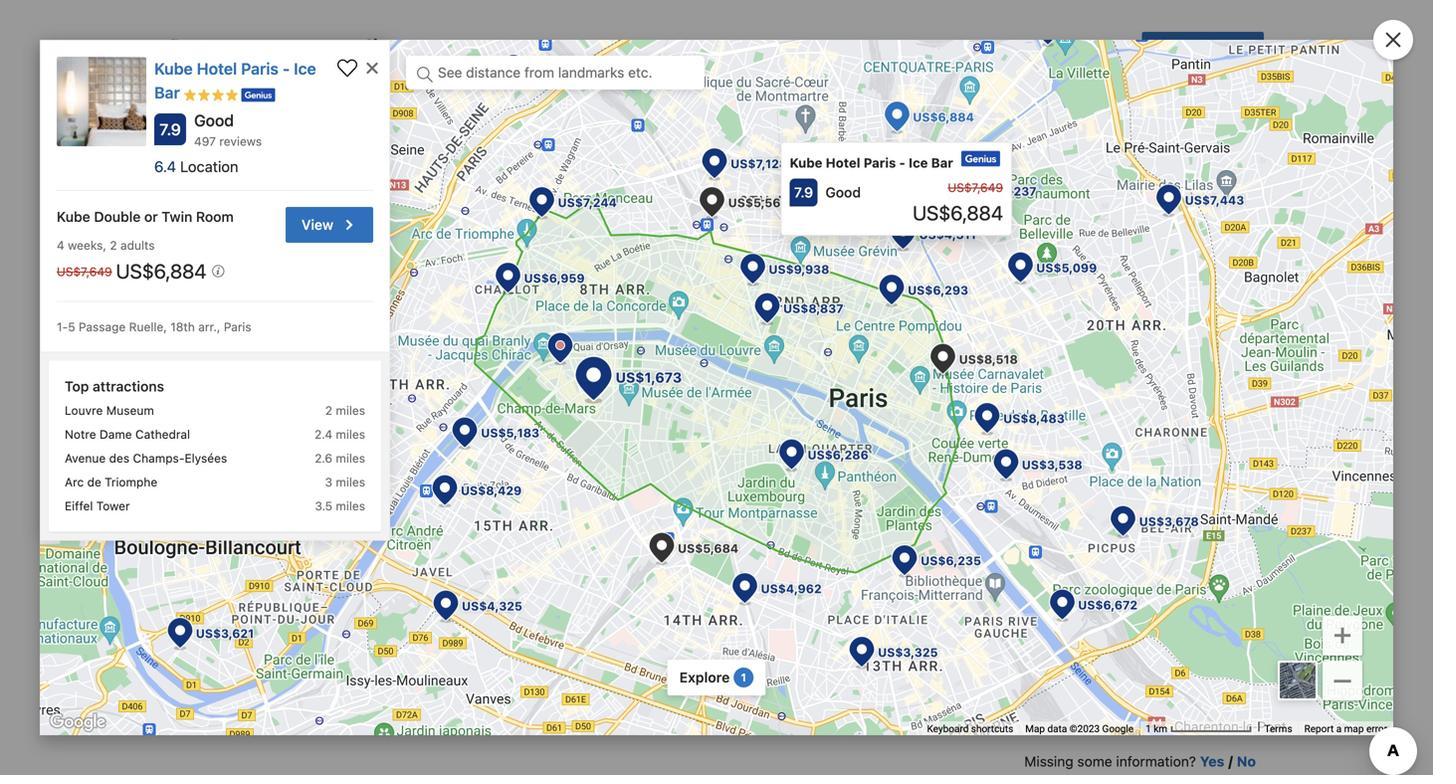 Task type: vqa. For each thing, say whether or not it's contained in the screenshot.


Task type: locate. For each thing, give the bounding box(es) containing it.
miscellaneous
[[952, 514, 1062, 533]]

5 miles from the top
[[336, 499, 365, 513]]

1 yes button from the top
[[1200, 169, 1225, 189]]

0 horizontal spatial bar
[[154, 83, 180, 102]]

room inside map view dialog
[[196, 209, 234, 225]]

2 distances from the left
[[491, 145, 545, 159]]

0 vertical spatial ice
[[294, 59, 316, 78]]

eiffel down arc
[[65, 499, 93, 513]]

or
[[144, 209, 158, 225]]

food & drink
[[952, 380, 1051, 399]]

4 miles from the top
[[336, 475, 365, 489]]

2 vertical spatial us$6,884
[[116, 259, 211, 282]]

ice up us$7,649 us$6,884
[[909, 155, 928, 170]]

0 horizontal spatial 1
[[741, 671, 747, 684]]

terms link
[[1265, 723, 1293, 735]]

missing down data
[[1025, 753, 1074, 770]]

1 horizontal spatial room
[[577, 632, 621, 651]]

2 vertical spatial kube
[[57, 209, 90, 225]]

distances
[[187, 145, 241, 159], [491, 145, 545, 159]]

2 up '2.4'
[[325, 403, 333, 417]]

1 miles from the top
[[336, 403, 365, 417]]

/ for facilities of 1589 - eiffel tower& invalides - chic studio
[[1229, 753, 1233, 770]]

kube
[[154, 59, 193, 78], [790, 155, 823, 170], [57, 209, 90, 225]]

ice
[[294, 59, 316, 78], [909, 155, 928, 170]]

1 missing from the top
[[1025, 171, 1074, 187]]

1 inside button
[[1146, 723, 1151, 735]]

1 vertical spatial 7.9
[[794, 184, 813, 201]]

kube right us$7,128 at the right top of the page
[[790, 155, 823, 170]]

hotel right us$7,128 at the right top of the page
[[826, 155, 861, 170]]

miles for 2.6 miles
[[336, 451, 365, 465]]

/ up "us$7,443"
[[1229, 171, 1233, 187]]

2.4
[[315, 427, 333, 441]]

2 left adults
[[110, 238, 117, 252]]

us$6,884 up us$7,649 us$6,884
[[913, 110, 974, 124]]

some down ©2023
[[1077, 753, 1113, 770]]

+ link
[[1323, 614, 1363, 656]]

miles right 3
[[336, 475, 365, 489]]

4 out of 5 image
[[184, 89, 238, 101]]

maker
[[1026, 410, 1065, 427]]

0 vertical spatial &
[[994, 380, 1006, 399]]

0 vertical spatial 7.9
[[160, 120, 181, 139]]

missing some information? yes / no for property surroundings
[[1025, 171, 1256, 187]]

+ _
[[1333, 614, 1353, 686]]

popular
[[212, 291, 271, 310]]

room up the 'facilities'
[[196, 209, 234, 225]]

yes down 1 km button
[[1200, 753, 1225, 770]]

passage
[[79, 320, 126, 334]]

spoken
[[1041, 581, 1097, 600]]

0 horizontal spatial us$7,649
[[57, 265, 112, 279]]

missing up us$5,099
[[1025, 171, 1074, 187]]

see availability for facilities of 1589 - eiffel tower& invalides - chic studio
[[1154, 239, 1252, 255]]

yes up "us$7,443"
[[1200, 171, 1225, 187]]

2 vertical spatial no
[[1237, 753, 1256, 770]]

1 vertical spatial yes button
[[1200, 752, 1225, 772]]

good right us$5,560 at the top right of the page
[[826, 184, 861, 201]]

2 see from the top
[[1154, 239, 1179, 255]]

us$7,649 inside us$7,649 us$6,884
[[948, 181, 1003, 195]]

1 horizontal spatial &
[[994, 380, 1006, 399]]

paris inside kube hotel paris - ice bar
[[241, 59, 279, 78]]

0 vertical spatial us$7,649
[[948, 181, 1003, 195]]

miles down 3 miles on the left bottom of page
[[336, 499, 365, 513]]

1 vertical spatial ice
[[909, 155, 928, 170]]

0 horizontal spatial 2
[[110, 238, 117, 252]]

0 horizontal spatial eiffel
[[65, 499, 93, 513]]

1 vertical spatial 1
[[1146, 723, 1151, 735]]

missing some information? yes / no down 1 km
[[1025, 753, 1256, 770]]

1 missing some information? yes / no from the top
[[1025, 171, 1256, 187]]

us$1,673
[[616, 369, 682, 386]]

1 vertical spatial information?
[[1116, 753, 1196, 770]]

& up screen
[[627, 565, 639, 584]]

of
[[273, 231, 296, 259]]

0 vertical spatial scored  7.9 element
[[154, 113, 186, 145]]

bathroom
[[577, 380, 653, 399]]

0 horizontal spatial luggage
[[201, 331, 257, 348]]

vary.
[[575, 145, 601, 159]]

us$3,621
[[196, 626, 254, 640]]

ice left close info window image
[[294, 59, 316, 78]]

report
[[1305, 723, 1334, 735]]

no button up "us$7,443"
[[1237, 169, 1256, 189]]

1 horizontal spatial kube
[[154, 59, 193, 78]]

1 no button from the top
[[1237, 169, 1256, 189]]

no up "us$7,443"
[[1237, 171, 1256, 187]]

1 horizontal spatial us$7,649
[[948, 181, 1003, 195]]

information? down 1 km
[[1116, 753, 1196, 770]]

no button for property surroundings
[[1237, 169, 1256, 189]]

1 for 1
[[741, 671, 747, 684]]

close info window image
[[363, 59, 381, 77]]

technology
[[643, 565, 732, 584]]

keyboard
[[927, 723, 969, 735]]

hairdryer
[[577, 461, 636, 477]]

0 vertical spatial yes
[[1200, 171, 1225, 187]]

2 missing some information? yes / no from the top
[[1025, 753, 1256, 770]]

2 miles from the top
[[336, 427, 365, 441]]

cathedral
[[135, 427, 190, 441]]

7.9 up all
[[160, 120, 181, 139]]

6.4 location
[[154, 158, 238, 175]]

0 vertical spatial luggage
[[201, 331, 257, 348]]

dame
[[100, 427, 132, 441]]

0 vertical spatial kube hotel paris - ice bar
[[154, 59, 316, 102]]

4
[[57, 238, 64, 252]]

scored  7.9 element for view
[[154, 113, 186, 145]]

0 vertical spatial see availability button
[[1142, 32, 1264, 68]]

scored  7.9 element for _
[[790, 179, 818, 207]]

us$7,649 up us$4,311
[[948, 181, 1003, 195]]

information? for property surroundings
[[1116, 171, 1196, 187]]

1 vertical spatial scored  7.9 element
[[790, 179, 818, 207]]

1 information? from the top
[[1116, 171, 1196, 187]]

0 vertical spatial storage
[[261, 331, 310, 348]]

1 see availability button from the top
[[1142, 32, 1264, 68]]

0 vertical spatial paris
[[241, 59, 279, 78]]

0 vertical spatial no button
[[1237, 169, 1256, 189]]

0 horizontal spatial room
[[196, 209, 234, 225]]

miles up 3 miles on the left bottom of page
[[336, 451, 365, 465]]

0 horizontal spatial distances
[[187, 145, 241, 159]]

0 vertical spatial no
[[1237, 171, 1256, 187]]

_
[[1334, 648, 1351, 686]]

1 vertical spatial /
[[1229, 753, 1233, 770]]

desk
[[577, 528, 609, 544]]

1 horizontal spatial eiffel
[[380, 231, 436, 259]]

storage down "us$3,538"
[[1012, 477, 1061, 494]]

0 vertical spatial missing some information? yes / no
[[1025, 171, 1256, 187]]

luggage storage down reception
[[952, 477, 1061, 494]]

twin
[[162, 209, 192, 225]]

1 see availability from the top
[[1154, 41, 1252, 58]]

2.4 miles
[[315, 427, 365, 441]]

1 vertical spatial missing
[[1025, 753, 1074, 770]]

0 vertical spatial information?
[[1116, 171, 1196, 187]]

1 vertical spatial &
[[627, 565, 639, 584]]

us$7,649 down weeks, at the left of page
[[57, 265, 112, 279]]

1 some from the top
[[1077, 171, 1113, 187]]

scored  7.9 element
[[154, 113, 186, 145], [790, 179, 818, 207]]

us$7,649 for us$7,649
[[57, 265, 112, 279]]

1 yes from the top
[[1200, 171, 1225, 187]]

2 information? from the top
[[1116, 753, 1196, 770]]

scored  7.9 element up all
[[154, 113, 186, 145]]

bar left 4 out of 5 image
[[154, 83, 180, 102]]

/ down 1 km button
[[1229, 753, 1233, 770]]

some right us$3,237
[[1077, 171, 1113, 187]]

0 vertical spatial availability
[[1183, 41, 1252, 58]]

luggage down popular
[[201, 331, 257, 348]]

information? up "us$7,443"
[[1116, 171, 1196, 187]]

us$5,183
[[481, 426, 540, 440]]

2 some from the top
[[1077, 753, 1113, 770]]

property
[[169, 34, 266, 62]]

chic
[[651, 231, 702, 259]]

luggage
[[201, 331, 257, 348], [952, 477, 1008, 494]]

1 horizontal spatial bar
[[931, 155, 953, 170]]

2 / from the top
[[1229, 753, 1233, 770]]

1 vertical spatial good
[[826, 184, 861, 201]]

1 vertical spatial availability
[[1183, 239, 1252, 255]]

us$6,884 up us$4,311
[[913, 201, 1003, 224]]

us$6,293
[[908, 283, 969, 297]]

1 vertical spatial kube hotel paris - ice bar
[[790, 155, 953, 170]]

kitchen
[[201, 592, 250, 609]]

1
[[741, 671, 747, 684], [1146, 723, 1151, 735]]

1 horizontal spatial distances
[[491, 145, 545, 159]]

paris
[[241, 59, 279, 78], [864, 155, 896, 170], [224, 320, 252, 334]]

luggage storage
[[201, 331, 310, 348], [952, 477, 1061, 494]]

kube up 4 out of 5 image
[[154, 59, 193, 78]]

google
[[1102, 723, 1134, 735]]

km
[[1154, 723, 1168, 735]]

may
[[548, 145, 571, 159]]

1 horizontal spatial storage
[[1012, 477, 1061, 494]]

luggage storage down the most popular facilities
[[201, 331, 310, 348]]

miles for 2.4 miles
[[336, 427, 365, 441]]

0 horizontal spatial scored  7.9 element
[[154, 113, 186, 145]]

1 vertical spatial luggage
[[952, 477, 1008, 494]]

0 vertical spatial bar
[[154, 83, 180, 102]]

storage down facilities
[[261, 331, 310, 348]]

1 vertical spatial eiffel
[[65, 499, 93, 513]]

avenue
[[65, 451, 106, 465]]

1 vertical spatial yes
[[1200, 753, 1225, 770]]

miles up 2.4 miles
[[336, 403, 365, 417]]

yes
[[1200, 171, 1225, 187], [1200, 753, 1225, 770]]

1 horizontal spatial scored  7.9 element
[[790, 179, 818, 207]]

3 miles from the top
[[336, 451, 365, 465]]

0 vertical spatial missing
[[1025, 171, 1074, 187]]

18th
[[170, 320, 195, 334]]

0 vertical spatial good
[[194, 111, 234, 130]]

screen
[[606, 595, 650, 611]]

miles down 2 miles
[[336, 427, 365, 441]]

hotel up 4 out of 5 image
[[197, 59, 237, 78]]

museum
[[106, 403, 154, 417]]

1 vertical spatial 2
[[325, 403, 333, 417]]

view link
[[286, 207, 373, 243]]

luggage down reception
[[952, 477, 1008, 494]]

2 no button from the top
[[1237, 752, 1256, 772]]

1 vertical spatial kube
[[790, 155, 823, 170]]

0 vertical spatial see
[[1154, 41, 1179, 58]]

1 / from the top
[[1229, 171, 1233, 187]]

0 horizontal spatial ice
[[294, 59, 316, 78]]

yes button down 1 km button
[[1200, 752, 1225, 772]]

1 vertical spatial see availability button
[[1142, 229, 1264, 265]]

1 horizontal spatial 1
[[1146, 723, 1151, 735]]

2 see availability button from the top
[[1142, 229, 1264, 265]]

0 vertical spatial luggage storage
[[201, 331, 310, 348]]

us$7,128
[[731, 157, 787, 171]]

reviews
[[219, 134, 262, 148]]

missing for facilities of 1589 - eiffel tower& invalides - chic studio
[[1025, 753, 1074, 770]]

french
[[952, 637, 997, 653]]

us$7,443
[[1185, 193, 1245, 207]]

0 horizontal spatial good
[[194, 111, 234, 130]]

good up 497
[[194, 111, 234, 130]]

1 vertical spatial see
[[1154, 239, 1179, 255]]

1 right explore
[[741, 671, 747, 684]]

us$5,684
[[678, 542, 739, 556]]

0 vertical spatial 2
[[110, 238, 117, 252]]

room
[[196, 209, 234, 225], [577, 632, 621, 651]]

us$6,672
[[1078, 598, 1138, 612]]

kube up the 4
[[57, 209, 90, 225]]

explore
[[680, 669, 730, 686]]

&
[[994, 380, 1006, 399], [627, 565, 639, 584]]

tower
[[96, 499, 130, 513]]

room up the heating
[[577, 632, 621, 651]]

1 left km
[[1146, 723, 1151, 735]]

us$6,884 down adults
[[116, 259, 211, 282]]

no for facilities of 1589 - eiffel tower& invalides - chic studio
[[1237, 753, 1256, 770]]

bar
[[154, 83, 180, 102], [931, 155, 953, 170]]

& right 'food'
[[994, 380, 1006, 399]]

1 vertical spatial hotel
[[826, 155, 861, 170]]

1 see from the top
[[1154, 41, 1179, 58]]

no button down 1 km button
[[1237, 752, 1256, 772]]

2 yes from the top
[[1200, 753, 1225, 770]]

refrigerator
[[201, 643, 278, 659]]

0 horizontal spatial &
[[627, 565, 639, 584]]

bar up us$7,649 us$6,884
[[931, 155, 953, 170]]

0 vertical spatial hotel
[[197, 59, 237, 78]]

us$6,959
[[524, 271, 585, 285]]

miles for 2 miles
[[336, 403, 365, 417]]

1 vertical spatial us$7,649
[[57, 265, 112, 279]]

storage
[[261, 331, 310, 348], [1012, 477, 1061, 494]]

good for good
[[826, 184, 861, 201]]

1 km button
[[1140, 722, 1259, 736]]

us$7,649 us$6,884
[[913, 181, 1003, 224]]

kube hotel paris - ice bar up us$7,649 us$6,884
[[790, 155, 953, 170]]

1 horizontal spatial luggage storage
[[952, 477, 1061, 494]]

missing some information? yes / no up "us$7,443"
[[1025, 171, 1256, 187]]

2 yes button from the top
[[1200, 752, 1225, 772]]

0 vertical spatial /
[[1229, 171, 1233, 187]]

0 horizontal spatial hotel
[[197, 59, 237, 78]]

good inside the good 497 reviews
[[194, 111, 234, 130]]

kube hotel paris - ice bar up the good 497 reviews
[[154, 59, 316, 102]]

scored  7.9 element right us$5,560 at the top right of the page
[[790, 179, 818, 207]]

1 vertical spatial some
[[1077, 753, 1113, 770]]

1 vertical spatial bar
[[931, 155, 953, 170]]

no down 1 km button
[[1237, 753, 1256, 770]]

in
[[324, 145, 334, 159]]

top
[[65, 378, 89, 394]]

1 vertical spatial missing some information? yes / no
[[1025, 753, 1256, 770]]

yes button up "us$7,443"
[[1200, 169, 1225, 189]]

0 vertical spatial 1
[[741, 671, 747, 684]]

- inside kube hotel paris - ice bar
[[283, 59, 290, 78]]

kube hotel paris - ice bar link
[[154, 59, 316, 102]]

error
[[1367, 723, 1388, 735]]

no down the 'champs-'
[[169, 471, 187, 487]]

0 vertical spatial room
[[196, 209, 234, 225]]

eiffel left the 'tower&' at the left of page
[[380, 231, 436, 259]]

2 see availability from the top
[[1154, 239, 1252, 255]]

7.9 right us$5,560 at the top right of the page
[[794, 184, 813, 201]]

1 horizontal spatial 7.9
[[794, 184, 813, 201]]

1 horizontal spatial good
[[826, 184, 861, 201]]

0 vertical spatial some
[[1077, 171, 1113, 187]]

0 vertical spatial see availability
[[1154, 41, 1252, 58]]

2 missing from the top
[[1025, 753, 1074, 770]]

facilities
[[275, 291, 340, 310]]

See distance from landmarks etc. search field
[[406, 56, 705, 90]]

2 availability from the top
[[1183, 239, 1252, 255]]

1 vertical spatial storage
[[1012, 477, 1061, 494]]

terms
[[1265, 723, 1293, 735]]

0 horizontal spatial 7.9
[[160, 120, 181, 139]]

1 availability from the top
[[1183, 41, 1252, 58]]

1 vertical spatial no button
[[1237, 752, 1256, 772]]

children's
[[201, 542, 266, 558]]

0 horizontal spatial kube hotel paris - ice bar
[[154, 59, 316, 102]]

missing
[[1025, 171, 1074, 187], [1025, 753, 1074, 770]]



Task type: describe. For each thing, give the bounding box(es) containing it.
yes button for facilities of 1589 - eiffel tower& invalides - chic studio
[[1200, 752, 1225, 772]]

stovetop
[[201, 567, 259, 583]]

arc de triomphe
[[65, 475, 157, 489]]

0 vertical spatial us$6,884
[[913, 110, 974, 124]]

living
[[577, 498, 623, 517]]

iron
[[577, 687, 601, 703]]

google image
[[45, 710, 110, 736]]

notre
[[65, 427, 96, 441]]

1 horizontal spatial kube hotel paris - ice bar
[[790, 155, 953, 170]]

7.9 for _
[[794, 184, 813, 201]]

reception
[[952, 447, 1030, 466]]

information? for facilities of 1589 - eiffel tower& invalides - chic studio
[[1116, 753, 1196, 770]]

us$4,325
[[462, 599, 522, 613]]

a
[[1337, 723, 1342, 735]]

scored  6.4 element
[[154, 158, 180, 175]]

kube double or twin room
[[57, 209, 234, 225]]

some for facilities of 1589 - eiffel tower& invalides - chic studio
[[1077, 753, 1113, 770]]

access
[[245, 471, 290, 487]]

missing for property surroundings
[[1025, 171, 1074, 187]]

de
[[87, 475, 101, 489]]

1 distances from the left
[[187, 145, 241, 159]]

1 horizontal spatial 2
[[325, 403, 333, 417]]

throughout
[[1043, 544, 1114, 561]]

elysées
[[185, 451, 227, 465]]

us$8,483
[[1004, 412, 1065, 426]]

1 horizontal spatial luggage
[[952, 477, 1008, 494]]

good for good 497 reviews
[[194, 111, 234, 130]]

see availability for property surroundings
[[1154, 41, 1252, 58]]

0 horizontal spatial storage
[[261, 331, 310, 348]]

2 horizontal spatial kube
[[790, 155, 823, 170]]

no button for facilities of 1589 - eiffel tower& invalides - chic studio
[[1237, 752, 1256, 772]]

some for property surroundings
[[1077, 171, 1113, 187]]

1 vertical spatial us$6,884
[[913, 201, 1003, 224]]

1 vertical spatial room
[[577, 632, 621, 651]]

yes button for property surroundings
[[1200, 169, 1225, 189]]

eiffel inside map view dialog
[[65, 499, 93, 513]]

us$3,538
[[1022, 458, 1083, 472]]

1 horizontal spatial ice
[[909, 155, 928, 170]]

rated element
[[180, 158, 238, 175]]

top attractions
[[65, 378, 164, 394]]

1589
[[301, 231, 359, 259]]

location
[[180, 158, 238, 175]]

2 miles
[[325, 403, 365, 417]]

toilet paper
[[577, 410, 652, 427]]

bedroom
[[201, 679, 271, 698]]

keyboard shortcuts
[[927, 723, 1014, 735]]

most popular facilities
[[169, 291, 340, 310]]

us$4,962
[[761, 582, 822, 596]]

tea/coffee maker
[[952, 410, 1065, 427]]

us$9,938
[[769, 262, 830, 276]]

flat-screen tv
[[577, 595, 672, 611]]

availability for property surroundings
[[1183, 41, 1252, 58]]

4 weeks, 2 adults
[[57, 238, 155, 252]]

measured
[[265, 145, 321, 159]]

see for facilities of 1589 - eiffel tower& invalides - chic studio
[[1154, 239, 1179, 255]]

services
[[1034, 447, 1099, 466]]

louvre museum
[[65, 403, 154, 417]]

no internet access available.
[[169, 471, 353, 487]]

see availability button for property surroundings
[[1142, 32, 1264, 68]]

data
[[1048, 723, 1067, 735]]

available.
[[293, 471, 353, 487]]

0 horizontal spatial kube
[[57, 209, 90, 225]]

good 497 reviews
[[194, 111, 262, 148]]

see for property surroundings
[[1154, 41, 1179, 58]]

7.9 for view
[[160, 120, 181, 139]]

studio
[[707, 231, 777, 259]]

kube inside kube hotel paris - ice bar
[[154, 59, 193, 78]]

louvre
[[65, 403, 103, 417]]

0 vertical spatial eiffel
[[380, 231, 436, 259]]

2 vertical spatial paris
[[224, 320, 252, 334]]

& for media
[[627, 565, 639, 584]]

yes for property surroundings
[[1200, 171, 1225, 187]]

1 vertical spatial paris
[[864, 155, 896, 170]]

report a map error link
[[1305, 723, 1388, 735]]

us$6,286
[[808, 448, 869, 462]]

us$5,560
[[728, 195, 789, 209]]

1-
[[57, 320, 68, 334]]

miles for 3 miles
[[336, 475, 365, 489]]

flat-
[[577, 595, 606, 611]]

see availability button for facilities of 1589 - eiffel tower& invalides - chic studio
[[1142, 229, 1264, 265]]

shortcuts
[[971, 723, 1014, 735]]

1 vertical spatial luggage storage
[[952, 477, 1061, 494]]

arr.,
[[198, 320, 220, 334]]

reception services
[[952, 447, 1099, 466]]

0 horizontal spatial luggage storage
[[201, 331, 310, 348]]

bar inside kube hotel paris - ice bar
[[154, 83, 180, 102]]

1 horizontal spatial hotel
[[826, 155, 861, 170]]

media & technology
[[577, 565, 732, 584]]

hotel inside kube hotel paris - ice bar
[[197, 59, 237, 78]]

avenue des champs-elysées
[[65, 451, 227, 465]]

microwave
[[201, 617, 269, 634]]

miles for 3.5 miles
[[336, 499, 365, 513]]

non-
[[952, 544, 985, 561]]

des
[[109, 451, 130, 465]]

/ for property surroundings
[[1229, 171, 1233, 187]]

missing some information? yes / no for facilities of 1589 - eiffel tower& invalides - chic studio
[[1025, 753, 1256, 770]]

map
[[1025, 723, 1045, 735]]

area
[[627, 498, 663, 517]]

3.5 miles
[[315, 499, 365, 513]]

all
[[169, 145, 183, 159]]

ruelle,
[[129, 320, 167, 334]]

map region
[[40, 40, 1394, 736]]

yes for facilities of 1589 - eiffel tower& invalides - chic studio
[[1200, 753, 1225, 770]]

internet
[[191, 471, 241, 487]]

no for property surroundings
[[1237, 171, 1256, 187]]

most
[[169, 291, 208, 310]]

us$7,649 for us$7,649 us$6,884
[[948, 181, 1003, 195]]

map
[[1344, 723, 1364, 735]]

languages spoken
[[952, 581, 1097, 600]]

availability for facilities of 1589 - eiffel tower& invalides - chic studio
[[1183, 239, 1252, 255]]

+
[[1333, 614, 1353, 652]]

us$8,837
[[783, 301, 844, 315]]

2.6 miles
[[315, 451, 365, 465]]

3 miles
[[325, 475, 365, 489]]

us$4,311
[[919, 228, 976, 242]]

tower&
[[441, 231, 526, 259]]

map view dialog
[[0, 0, 1433, 775]]

1 km
[[1146, 723, 1170, 735]]

children's high chair
[[201, 542, 333, 558]]

travel
[[456, 145, 487, 159]]

1 for 1 km
[[1146, 723, 1151, 735]]

english
[[952, 611, 999, 628]]

1 vertical spatial no
[[169, 471, 187, 487]]

arc
[[65, 475, 84, 489]]

internet
[[201, 446, 263, 465]]

ice inside kube hotel paris - ice bar
[[294, 59, 316, 78]]

us$3,678
[[1139, 515, 1199, 529]]

©2023
[[1070, 723, 1100, 735]]

weeks,
[[68, 238, 106, 252]]

& for food
[[994, 380, 1006, 399]]

toilet
[[577, 410, 611, 427]]

drink
[[1010, 380, 1051, 399]]



